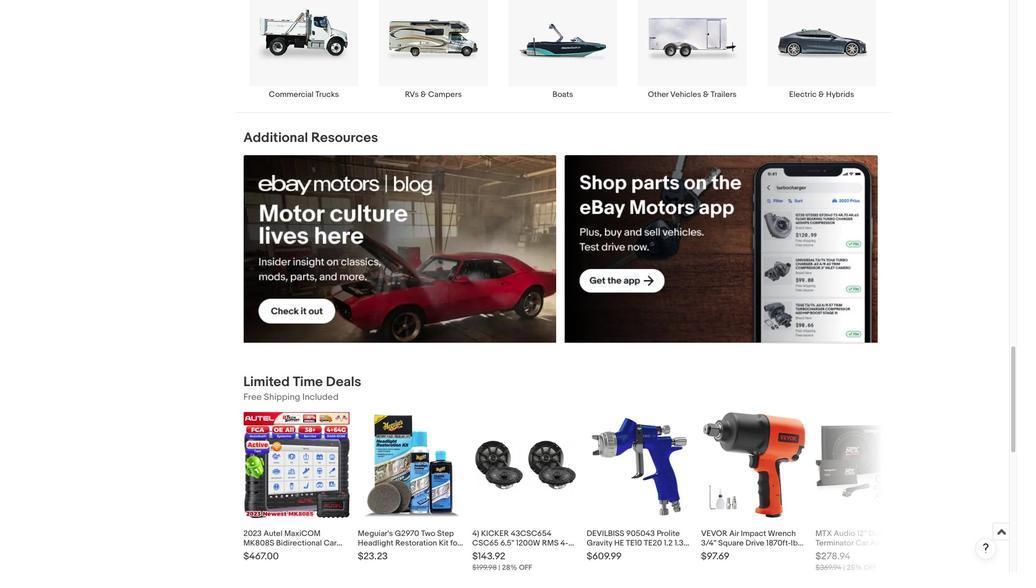 Task type: describe. For each thing, give the bounding box(es) containing it.
shipping
[[264, 392, 300, 403]]

commercial
[[269, 90, 314, 100]]

120psi
[[783, 548, 807, 558]]

w/
[[648, 548, 658, 558]]

free
[[244, 392, 262, 403]]

heavy
[[701, 548, 724, 558]]

3/4"
[[701, 539, 717, 549]]

1.3
[[675, 539, 684, 549]]

2023 autel maxicom mk808s bidirectional car diagnostic scanner tool key coding image
[[244, 413, 350, 519]]

1.4
[[587, 548, 596, 558]]

$467.00 link
[[244, 413, 350, 572]]

for
[[450, 539, 460, 549]]

gravity
[[587, 539, 613, 549]]

trailers
[[711, 90, 737, 100]]

car
[[358, 548, 371, 558]]

$278.94
[[816, 551, 851, 563]]

g2970
[[395, 529, 419, 539]]

kit inside the devilbiss 905043 prolite gravity he te10 te20 1.2 1.3 1.4 spray gun kit w/ cup
[[637, 548, 646, 558]]

boats link
[[498, 0, 628, 100]]

help, opens dialogs image
[[981, 543, 992, 554]]

limited time deals free shipping included
[[244, 374, 362, 403]]

cup
[[660, 548, 675, 558]]

included
[[302, 392, 339, 403]]

$278.94 link
[[816, 413, 922, 572]]

deals
[[326, 374, 362, 391]]

$609.99
[[587, 551, 622, 563]]

electric & hybrids
[[790, 90, 855, 100]]

limited
[[244, 374, 290, 391]]

devilbiss
[[587, 529, 625, 539]]

& right 'rvs'
[[421, 90, 427, 100]]

vevor air impact wrench 3/4" square drive 1870ft-lb heavy duty torque 90-120psi image
[[701, 413, 807, 519]]

wrench
[[768, 529, 796, 539]]

square
[[718, 539, 744, 549]]

vevor air impact wrench 3/4" square drive 1870ft-lb heavy duty torque 90-120psi
[[701, 529, 807, 558]]

4) kicker 43csc654 csc65 6.5" 1200w rms 4-ohm car audio coaxial speakers image
[[472, 434, 578, 497]]

step
[[437, 529, 454, 539]]

auto
[[380, 548, 397, 558]]

none text field inside '$143.92' link
[[472, 564, 497, 572]]

devilbiss 905043 prolite gravity he te10 te20 1.2 1.3 1.4 spray gun kit w/ cup
[[587, 529, 684, 558]]

additional resources
[[244, 130, 378, 146]]

& right electric
[[819, 90, 825, 100]]

kit inside meguiar's g2970 two step headlight restoration kit for car & auto detailing
[[439, 539, 449, 549]]

none text field the ebay motors app
[[565, 155, 878, 344]]

check out the ebay motors blog image
[[244, 155, 557, 343]]

detailing
[[399, 548, 432, 558]]

he
[[614, 539, 624, 549]]

none text field check out the ebay motors blog
[[244, 155, 557, 344]]

$143.92 link
[[472, 413, 578, 572]]

rvs
[[405, 90, 419, 100]]

other
[[648, 90, 669, 100]]

restoration
[[395, 539, 437, 549]]



Task type: locate. For each thing, give the bounding box(es) containing it.
kit
[[439, 539, 449, 549], [637, 548, 646, 558]]

te10
[[626, 539, 642, 549]]

rvs & campers link
[[369, 0, 498, 100]]

0 horizontal spatial kit
[[439, 539, 449, 549]]

meguiar's g2970 two step headlight restoration kit for car & auto detailing image
[[358, 413, 464, 519]]

additional
[[244, 130, 308, 146]]

& left trailers at right
[[703, 90, 709, 100]]

ebay motors app image
[[565, 155, 878, 343]]

duty
[[726, 548, 742, 558]]

trucks
[[315, 90, 339, 100]]

$467.00
[[244, 551, 279, 563]]

1870ft-
[[767, 539, 791, 549]]

$143.92
[[472, 551, 506, 563]]

air
[[730, 529, 739, 539]]

two
[[421, 529, 436, 539]]

commercial trucks
[[269, 90, 339, 100]]

$23.23
[[358, 551, 388, 563]]

meguiar's g2970 two step headlight restoration kit for car & auto detailing
[[358, 529, 460, 558]]

other vehicles & trailers
[[648, 90, 737, 100]]

spray
[[598, 548, 618, 558]]

90-
[[771, 548, 783, 558]]

&
[[421, 90, 427, 100], [703, 90, 709, 100], [819, 90, 825, 100], [373, 548, 378, 558]]

& inside meguiar's g2970 two step headlight restoration kit for car & auto detailing
[[373, 548, 378, 558]]

electric & hybrids link
[[757, 0, 887, 100]]

commercial trucks link
[[239, 0, 369, 100]]

kit left w/
[[637, 548, 646, 558]]

kit left 'for'
[[439, 539, 449, 549]]

time
[[293, 374, 323, 391]]

torque
[[744, 548, 769, 558]]

& right the car
[[373, 548, 378, 558]]

boats
[[553, 90, 573, 100]]

impact
[[741, 529, 767, 539]]

prolite
[[657, 529, 680, 539]]

1 horizontal spatial kit
[[637, 548, 646, 558]]

vevor
[[701, 529, 728, 539]]

headlight
[[358, 539, 394, 549]]

mtx audio 12" dual terminator car audio subwoofer package+amplifier+amp kit image
[[816, 425, 922, 506]]

electric
[[790, 90, 817, 100]]

$97.69
[[701, 551, 730, 563]]

devilbiss 905043 prolite gravity he te10 te20 1.2 1.3 1.4 spray gun kit w/ cup image
[[590, 413, 690, 519]]

hybrids
[[827, 90, 855, 100]]

None text field
[[244, 155, 557, 344], [565, 155, 878, 344], [816, 564, 842, 572], [816, 564, 842, 572]]

1.2
[[664, 539, 673, 549]]

campers
[[428, 90, 462, 100]]

other vehicles & trailers link
[[628, 0, 757, 100]]

te20
[[644, 539, 662, 549]]

drive
[[746, 539, 765, 549]]

vehicles
[[671, 90, 702, 100]]

905043
[[626, 529, 655, 539]]

lb
[[791, 539, 798, 549]]

gun
[[620, 548, 635, 558]]

None text field
[[472, 564, 497, 572]]

resources
[[311, 130, 378, 146]]

meguiar's
[[358, 529, 393, 539]]

rvs & campers
[[405, 90, 462, 100]]



Task type: vqa. For each thing, say whether or not it's contained in the screenshot.
text field
yes



